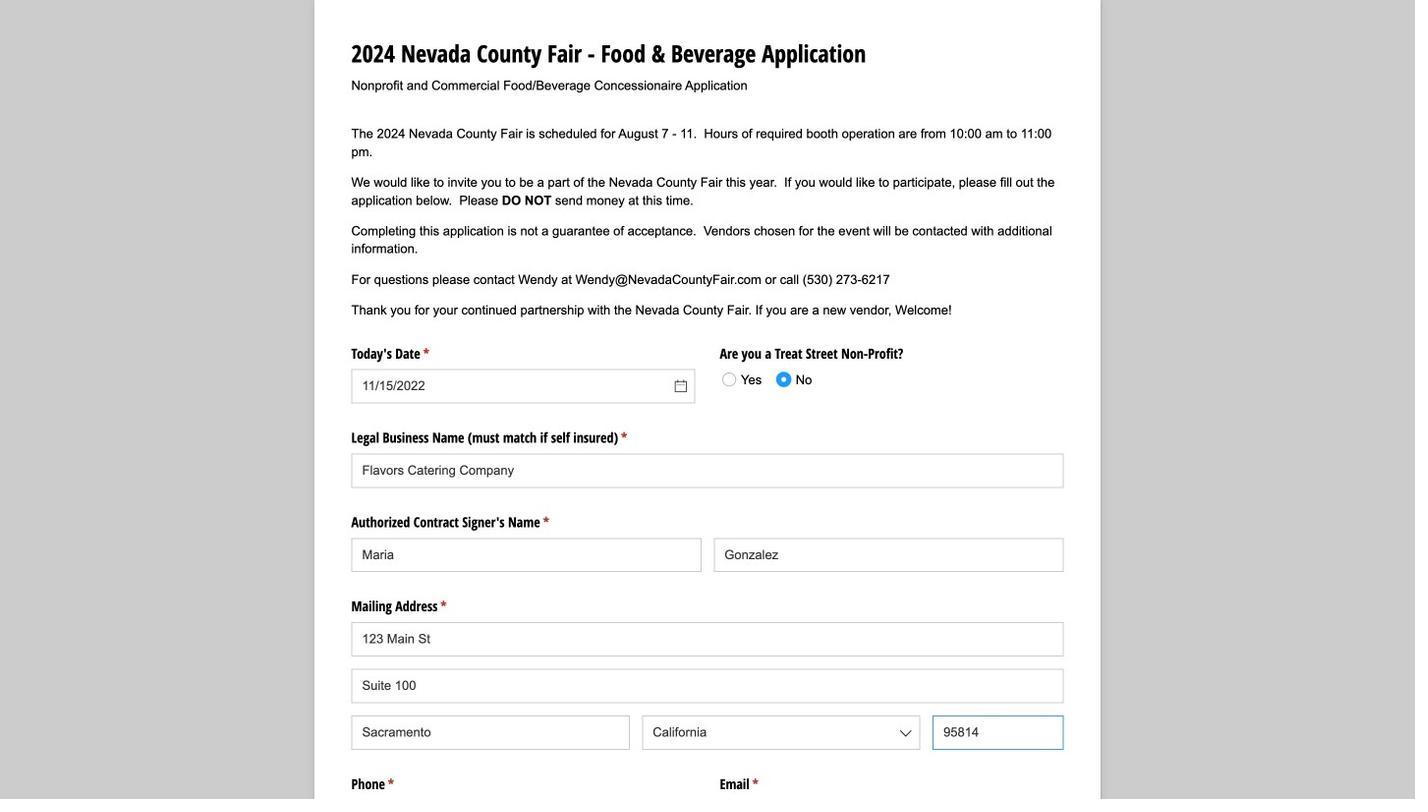 Task type: locate. For each thing, give the bounding box(es) containing it.
Address Line 2 text field
[[351, 669, 1064, 703]]

None radio
[[715, 364, 775, 394]]

None text field
[[351, 369, 695, 404]]

None radio
[[770, 364, 812, 394]]

Last text field
[[714, 538, 1064, 572]]

State text field
[[642, 715, 921, 750]]

None text field
[[351, 454, 1064, 488]]



Task type: vqa. For each thing, say whether or not it's contained in the screenshot.
Last text field
yes



Task type: describe. For each thing, give the bounding box(es) containing it.
First text field
[[351, 538, 702, 572]]

Zip Code text field
[[933, 715, 1064, 750]]

City text field
[[351, 715, 630, 750]]

Address Line 1 text field
[[351, 622, 1064, 657]]



